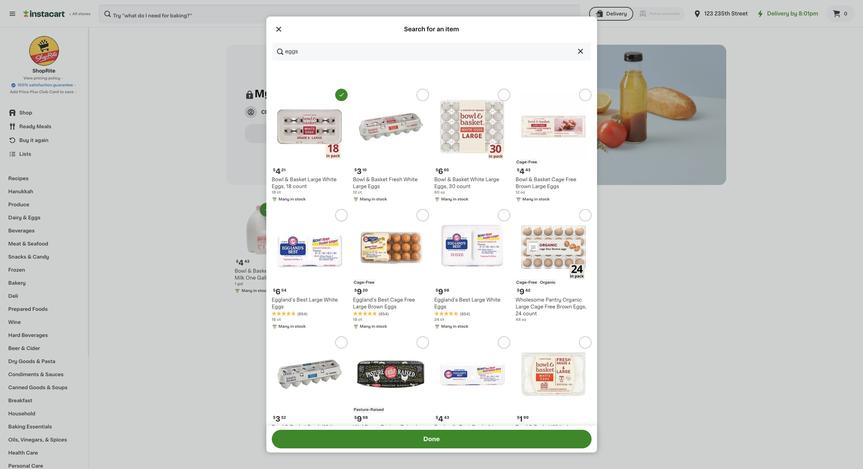 Task type: vqa. For each thing, say whether or not it's contained in the screenshot.


Task type: locate. For each thing, give the bounding box(es) containing it.
in
[[290, 198, 294, 202], [372, 198, 375, 202], [453, 198, 457, 202], [534, 198, 538, 202], [253, 289, 257, 293], [290, 325, 294, 329], [372, 325, 375, 329], [453, 325, 457, 329]]

pasture
[[381, 426, 399, 430]]

dairy
[[8, 216, 22, 221]]

1 vertical spatial 98
[[363, 417, 368, 420]]

9 for eggland's best cage free large brown eggs
[[357, 289, 362, 296]]

eggs, for bowl & basket large white eggs, 18 count 18 ct
[[272, 184, 285, 189]]

eggs inside eggland's best cage free large brown eggs
[[384, 305, 397, 310]]

$ left 42
[[517, 289, 520, 293]]

0 horizontal spatial 6
[[276, 289, 281, 296]]

9 left 20 at the left bottom of page
[[357, 289, 362, 296]]

$ left '32'
[[273, 417, 276, 420]]

eggland's down $ 9 20
[[353, 298, 377, 303]]

0 vertical spatial 1
[[235, 283, 236, 286]]

delivery for delivery by 8:01pm
[[767, 11, 789, 16]]

basket inside bowl & basket white large eggs, 6 count
[[534, 426, 550, 430]]

white inside bowl & basket fresh white large eggs 12 ct
[[404, 177, 418, 182]]

(854)
[[297, 313, 308, 317], [379, 313, 389, 317], [460, 313, 470, 317]]

0 vertical spatial 3
[[357, 168, 362, 175]]

free inside eggland's best cage free large brown eggs
[[404, 298, 415, 303]]

10
[[362, 168, 367, 172]]

1 left 'gal'
[[235, 283, 236, 286]]

1 horizontal spatial 12
[[516, 191, 520, 195]]

cage
[[552, 177, 564, 182], [390, 298, 403, 303], [531, 305, 543, 310]]

bowl inside bowl & basket large white eggs, 18 count 18 ct
[[272, 177, 283, 182]]

$ 9 98 up vital
[[354, 416, 368, 423]]

43 for one
[[244, 260, 250, 264]]

basket inside bowl & basket cage free brown large eggs 12 oz
[[534, 177, 550, 182]]

delivery for delivery
[[606, 11, 627, 16]]

& inside bowl & basket large white eggs, 18 count 18 ct
[[285, 177, 289, 182]]

street
[[731, 11, 748, 16]]

2 vertical spatial cage
[[531, 305, 543, 310]]

bowl & basket fresh white jumbo eggs
[[272, 426, 336, 437]]

3 for bowl & basket fresh white large eggs
[[357, 168, 362, 175]]

large inside eggland's best grade a large white eggs
[[492, 426, 506, 430]]

0 vertical spatial grade
[[472, 426, 486, 430]]

1 horizontal spatial 24
[[516, 312, 522, 317]]

2 vertical spatial 6
[[530, 432, 533, 437]]

all
[[72, 12, 77, 16]]

organic right pantry
[[563, 298, 582, 303]]

98 for vital
[[363, 417, 368, 420]]

pasture-
[[354, 409, 370, 412]]

9 up 24 ct
[[438, 289, 443, 296]]

1 vertical spatial 43
[[244, 260, 250, 264]]

& for bowl & basket white large eggs, 30 count 60 oz
[[447, 177, 451, 182]]

bowl & basket white large eggs, 6 count
[[516, 426, 581, 437]]

2 horizontal spatial (854)
[[460, 313, 470, 317]]

2 horizontal spatial $ 4 43
[[517, 168, 531, 175]]

1 vertical spatial 3
[[276, 416, 280, 423]]

$ inside $ 6 54
[[273, 289, 276, 293]]

9 up vital
[[357, 416, 362, 423]]

9 left 42
[[520, 289, 525, 296]]

basket inside bowl & basket fresh white jumbo eggs
[[290, 426, 306, 430]]

list
[[273, 89, 293, 99]]

add price plus club card to save link
[[10, 90, 78, 95]]

pasture-raised
[[354, 409, 384, 412]]

none search field search shoprite...
[[272, 42, 591, 61]]

eggland's up 24 ct
[[434, 298, 458, 303]]

43 for brown
[[525, 168, 531, 172]]

eggland's best large white eggs down 54
[[272, 298, 338, 310]]

cage- up bowl & basket cage free brown large eggs 12 oz
[[516, 161, 528, 164]]

best
[[297, 298, 308, 303], [378, 298, 389, 303], [459, 298, 470, 303], [459, 426, 470, 430]]

18 ct for 6
[[272, 318, 281, 322]]

43 up done button in the bottom of the page
[[444, 417, 449, 420]]

0 vertical spatial a
[[488, 426, 491, 430]]

a inside the vital farms pasture raised large grade a eggs
[[384, 432, 387, 437]]

0 vertical spatial $ 4 43
[[517, 168, 531, 175]]

beverages down dairy & eggs
[[8, 229, 35, 234]]

delivery
[[767, 11, 789, 16], [606, 11, 627, 16]]

100%
[[18, 83, 28, 87]]

1 vertical spatial grade
[[368, 432, 383, 437]]

1 vertical spatial 6
[[276, 289, 281, 296]]

bowl & basket white large eggs, 30 count 60 oz
[[434, 177, 499, 195]]

0 vertical spatial organic
[[540, 281, 556, 285]]

1 horizontal spatial (854)
[[379, 313, 389, 317]]

a
[[488, 426, 491, 430], [384, 432, 387, 437]]

1 12 from the left
[[353, 191, 357, 195]]

eggs,
[[272, 184, 285, 189], [434, 184, 448, 189], [573, 305, 587, 310], [516, 432, 529, 437]]

canned
[[8, 386, 28, 391]]

view
[[23, 76, 33, 80]]

essentials
[[27, 425, 52, 430]]

1 vertical spatial goods
[[29, 386, 46, 391]]

eggs, inside bowl & basket white large eggs, 30 count 60 oz
[[434, 184, 448, 189]]

0 vertical spatial cage-free
[[516, 161, 537, 164]]

bowl for bowl & basket fresh white large eggs
[[353, 177, 365, 182]]

best inside eggland's best cage free large brown eggs
[[378, 298, 389, 303]]

delivery inside button
[[606, 11, 627, 16]]

eggland's down $ 6 54
[[272, 298, 295, 303]]

1 vertical spatial fresh
[[308, 426, 321, 430]]

recipes link
[[4, 172, 84, 185]]

count inside bowl & basket white large eggs, 30 count 60 oz
[[457, 184, 471, 189]]

1 horizontal spatial cage
[[531, 305, 543, 310]]

1 horizontal spatial brown
[[516, 184, 531, 189]]

oils,
[[8, 438, 19, 443]]

& for bowl & basket white large eggs, 6 count
[[529, 426, 533, 430]]

24
[[516, 312, 522, 317], [434, 318, 439, 322]]

0 vertical spatial raised
[[370, 409, 384, 412]]

98 down pasture-
[[363, 417, 368, 420]]

1 vertical spatial raised
[[400, 426, 417, 430]]

dialog containing 4
[[266, 17, 597, 470]]

1 horizontal spatial 43
[[444, 417, 449, 420]]

organic inside wholesome pantry organic large cage free brown eggs, 24 count 48 oz
[[563, 298, 582, 303]]

bowl & basket whole milk one gallon 1 gal
[[235, 269, 286, 286]]

lists link
[[4, 147, 84, 161]]

$ 9 42
[[517, 289, 530, 296]]

& for condiments & sauces
[[40, 373, 44, 378]]

& inside bowl & basket white large eggs, 30 count 60 oz
[[447, 177, 451, 182]]

1 horizontal spatial grade
[[472, 426, 486, 430]]

1 horizontal spatial 18 ct
[[353, 318, 362, 322]]

1 inside product group
[[520, 416, 523, 423]]

& for bowl & basket cage free brown large eggs 12 oz
[[529, 177, 533, 182]]

4 left 21
[[276, 168, 281, 175]]

98 for eggland's
[[444, 289, 449, 293]]

$ 9 98 for eggland's
[[436, 289, 449, 296]]

shoprite link
[[29, 36, 59, 74]]

1 vertical spatial a
[[384, 432, 387, 437]]

white inside bowl & basket large white eggs, 18 count 18 ct
[[323, 177, 337, 182]]

bowl for bowl & basket cage free brown large eggs
[[516, 177, 527, 182]]

1 horizontal spatial $ 9 98
[[436, 289, 449, 296]]

None search field
[[99, 4, 580, 23], [272, 42, 591, 61], [99, 4, 580, 23]]

& for dairy & eggs
[[23, 216, 27, 221]]

1 horizontal spatial eggland's best large white eggs
[[434, 298, 501, 310]]

eggland's inside eggland's best cage free large brown eggs
[[353, 298, 377, 303]]

1 horizontal spatial a
[[488, 426, 491, 430]]

$ 4 43 up done button in the bottom of the page
[[436, 416, 449, 423]]

& for meat & seafood
[[22, 242, 26, 247]]

baking
[[8, 425, 25, 430]]

bowl inside bowl & basket whole milk one gallon 1 gal
[[235, 269, 246, 274]]

43 up one
[[244, 260, 250, 264]]

card
[[49, 90, 59, 94]]

count inside bowl & basket white large eggs, 6 count
[[535, 432, 549, 437]]

wholesome pantry organic large cage free brown eggs, 24 count 48 oz
[[516, 298, 587, 322]]

basket inside bowl & basket fresh white large eggs 12 ct
[[371, 177, 388, 182]]

organic up pantry
[[540, 281, 556, 285]]

raised
[[370, 409, 384, 412], [400, 426, 417, 430]]

123
[[704, 11, 713, 16]]

brown inside bowl & basket cage free brown large eggs 12 oz
[[516, 184, 531, 189]]

eggs, for bowl & basket white large eggs, 30 count 60 oz
[[434, 184, 448, 189]]

fresh inside bowl & basket fresh white jumbo eggs
[[308, 426, 321, 430]]

$ left 20 at the left bottom of page
[[354, 289, 357, 293]]

1 horizontal spatial 98
[[444, 289, 449, 293]]

0 horizontal spatial 43
[[244, 260, 250, 264]]

goods down the condiments & sauces
[[29, 386, 46, 391]]

cage- up $ 9 20
[[354, 281, 366, 285]]

1 18 ct from the left
[[272, 318, 281, 322]]

1 horizontal spatial 6
[[438, 168, 443, 175]]

$ 4 43 up the milk
[[236, 260, 250, 267]]

43 up bowl & basket cage free brown large eggs 12 oz
[[525, 168, 531, 172]]

0 horizontal spatial 3
[[276, 416, 280, 423]]

recipes
[[8, 176, 29, 181]]

baking essentials link
[[4, 421, 84, 434]]

1 horizontal spatial fresh
[[389, 177, 402, 182]]

100% satisfaction guarantee button
[[11, 81, 77, 88]]

shop link
[[4, 106, 84, 120]]

98 up 24 ct
[[444, 289, 449, 293]]

$ 4 21
[[273, 168, 286, 175]]

breakfast
[[8, 399, 32, 404]]

many in stock
[[279, 198, 306, 202], [360, 198, 387, 202], [441, 198, 468, 202], [523, 198, 550, 202], [242, 289, 269, 293], [279, 325, 306, 329], [360, 325, 387, 329], [441, 325, 468, 329]]

$ inside $ 9 20
[[354, 289, 357, 293]]

brown inside eggland's best cage free large brown eggs
[[368, 305, 383, 310]]

eggland's for $ 6 54
[[272, 298, 295, 303]]

$ up vital
[[354, 417, 357, 420]]

& inside bowl & basket fresh white large eggs 12 ct
[[366, 177, 370, 182]]

2 (854) from the left
[[379, 313, 389, 317]]

dialog
[[266, 17, 597, 470]]

0 horizontal spatial $ 9 98
[[354, 416, 368, 423]]

9
[[357, 289, 362, 296], [438, 289, 443, 296], [520, 289, 525, 296], [357, 416, 362, 423]]

0 horizontal spatial $ 4 43
[[236, 260, 250, 267]]

wine
[[8, 320, 21, 325]]

eggland's for $ 9 98
[[434, 298, 458, 303]]

0 horizontal spatial 18 ct
[[272, 318, 281, 322]]

& inside bowl & basket fresh white jumbo eggs
[[285, 426, 289, 430]]

deli link
[[4, 290, 84, 303]]

2 horizontal spatial cage
[[552, 177, 564, 182]]

stores
[[78, 12, 91, 16]]

$ inside $ 3 32
[[273, 417, 276, 420]]

1 vertical spatial $ 4 43
[[236, 260, 250, 267]]

bowl inside bowl & basket fresh white large eggs 12 ct
[[353, 177, 365, 182]]

0 vertical spatial care
[[26, 451, 38, 456]]

farms
[[365, 426, 380, 430]]

$ inside $ 3 10
[[354, 168, 357, 172]]

none search field inside dialog
[[272, 42, 591, 61]]

0 horizontal spatial 1
[[235, 283, 236, 286]]

cage- for 9
[[354, 281, 366, 285]]

oz inside bowl & basket white large eggs, 30 count 60 oz
[[441, 191, 445, 195]]

4 up the milk
[[239, 260, 244, 267]]

goods for dry
[[19, 360, 35, 365]]

dairy & eggs link
[[4, 212, 84, 225]]

0 horizontal spatial delivery
[[606, 11, 627, 16]]

24 inside wholesome pantry organic large cage free brown eggs, 24 count 48 oz
[[516, 312, 522, 317]]

1 horizontal spatial 3
[[357, 168, 362, 175]]

1 vertical spatial 1
[[520, 416, 523, 423]]

grade inside the vital farms pasture raised large grade a eggs
[[368, 432, 383, 437]]

spices
[[50, 438, 67, 443]]

& inside bowl & basket cage free brown large eggs 12 oz
[[529, 177, 533, 182]]

1 vertical spatial $ 9 98
[[354, 416, 368, 423]]

0 vertical spatial fresh
[[389, 177, 402, 182]]

0 horizontal spatial organic
[[540, 281, 556, 285]]

for
[[427, 27, 435, 32]]

$ 9 98 up 24 ct
[[436, 289, 449, 296]]

3 left '32'
[[276, 416, 280, 423]]

basket for bowl & basket white large eggs, 30 count
[[452, 177, 469, 182]]

1 (854) from the left
[[297, 313, 308, 317]]

fresh inside bowl & basket fresh white large eggs 12 ct
[[389, 177, 402, 182]]

basket for bowl & basket cage free brown large eggs
[[534, 177, 550, 182]]

care inside personal care link
[[31, 464, 43, 469]]

christina
[[261, 110, 284, 115]]

bowl & basket fresh white large eggs 12 ct
[[353, 177, 418, 195]]

service type group
[[589, 7, 685, 21]]

30
[[449, 184, 455, 189]]

product group
[[272, 89, 347, 204], [353, 89, 429, 204], [434, 89, 510, 204], [516, 89, 591, 204], [232, 202, 289, 301], [272, 209, 347, 331], [353, 209, 429, 331], [434, 209, 510, 331], [516, 209, 591, 323], [272, 337, 347, 452], [353, 337, 429, 458], [434, 337, 510, 459], [516, 337, 591, 452]]

beverages link
[[4, 225, 84, 238]]

0 horizontal spatial raised
[[370, 409, 384, 412]]

1 eggland's best large white eggs from the left
[[272, 298, 338, 310]]

3 (854) from the left
[[460, 313, 470, 317]]

club
[[39, 90, 48, 94]]

basket inside bowl & basket whole milk one gallon 1 gal
[[253, 269, 269, 274]]

0 vertical spatial $ 9 98
[[436, 289, 449, 296]]

eggs, inside bowl & basket white large eggs, 6 count
[[516, 432, 529, 437]]

1 vertical spatial cage
[[390, 298, 403, 303]]

32
[[281, 417, 286, 420]]

bowl
[[272, 177, 283, 182], [353, 177, 365, 182], [434, 177, 446, 182], [516, 177, 527, 182], [235, 269, 246, 274], [272, 426, 283, 430], [516, 426, 527, 430]]

raised right pasture
[[400, 426, 417, 430]]

2 vertical spatial $ 4 43
[[436, 416, 449, 423]]

1 horizontal spatial 1
[[520, 416, 523, 423]]

best inside eggland's best grade a large white eggs
[[459, 426, 470, 430]]

bowl inside bowl & basket white large eggs, 30 count 60 oz
[[434, 177, 446, 182]]

milk
[[235, 276, 244, 281]]

0 horizontal spatial fresh
[[308, 426, 321, 430]]

2 vertical spatial 43
[[444, 417, 449, 420]]

eggland's up done button in the bottom of the page
[[434, 426, 458, 430]]

4 up done button in the bottom of the page
[[438, 416, 443, 423]]

$ 4 43 for eggland's best grade a large white eggs
[[436, 416, 449, 423]]

0 horizontal spatial a
[[384, 432, 387, 437]]

baking essentials
[[8, 425, 52, 430]]

eggs inside eggland's best grade a large white eggs
[[450, 432, 462, 437]]

care inside health care link
[[26, 451, 38, 456]]

20
[[363, 289, 368, 293]]

care down "vinegars,"
[[26, 451, 38, 456]]

dry goods & pasta link
[[4, 356, 84, 369]]

best for $ 4 43
[[459, 426, 470, 430]]

0 vertical spatial 98
[[444, 289, 449, 293]]

free
[[528, 161, 537, 164], [566, 177, 576, 182], [366, 281, 375, 285], [528, 281, 537, 285], [404, 298, 415, 303], [545, 305, 555, 310]]

& for snacks & candy
[[27, 255, 31, 260]]

$ inside $ 1 99
[[517, 417, 520, 420]]

1 horizontal spatial delivery
[[767, 11, 789, 16]]

1 horizontal spatial raised
[[400, 426, 417, 430]]

christina overa
[[261, 110, 300, 115]]

& for bowl & basket fresh white large eggs 12 ct
[[366, 177, 370, 182]]

2 18 ct from the left
[[353, 318, 362, 322]]

12 inside bowl & basket cage free brown large eggs 12 oz
[[516, 191, 520, 195]]

bowl & basket large white eggs, 18 count 18 ct
[[272, 177, 337, 195]]

& inside bowl & basket whole milk one gallon 1 gal
[[248, 269, 252, 274]]

1 horizontal spatial organic
[[563, 298, 582, 303]]

grade
[[472, 426, 486, 430], [368, 432, 383, 437]]

eggland's inside eggland's best grade a large white eggs
[[434, 426, 458, 430]]

$ left 65
[[436, 168, 438, 172]]

0 vertical spatial 24
[[516, 312, 522, 317]]

1 inside bowl & basket whole milk one gallon 1 gal
[[235, 283, 236, 286]]

$ left 21
[[273, 168, 276, 172]]

bowl inside bowl & basket cage free brown large eggs 12 oz
[[516, 177, 527, 182]]

2 horizontal spatial 6
[[530, 432, 533, 437]]

0 vertical spatial goods
[[19, 360, 35, 365]]

0 horizontal spatial 12
[[353, 191, 357, 195]]

oils, vinegars, & spices
[[8, 438, 67, 443]]

basket inside bowl & basket white large eggs, 30 count 60 oz
[[452, 177, 469, 182]]

$ inside $ 4 21
[[273, 168, 276, 172]]

100% satisfaction guarantee
[[18, 83, 73, 87]]

basket for bowl & basket whole milk one gallon
[[253, 269, 269, 274]]

$ 9 20
[[354, 289, 368, 296]]

$ left 99
[[517, 417, 520, 420]]

care down health care link
[[31, 464, 43, 469]]

goods down beer & cider
[[19, 360, 35, 365]]

8:01pm
[[799, 11, 818, 16]]

0 horizontal spatial brown
[[368, 305, 383, 310]]

1
[[235, 283, 236, 286], [520, 416, 523, 423]]

18 ct down $ 9 20
[[353, 318, 362, 322]]

instacart logo image
[[23, 10, 65, 18]]

6 inside bowl & basket white large eggs, 6 count
[[530, 432, 533, 437]]

count inside wholesome pantry organic large cage free brown eggs, 24 count 48 oz
[[523, 312, 537, 317]]

3
[[357, 168, 362, 175], [276, 416, 280, 423]]

18 ct down $ 6 54
[[272, 318, 281, 322]]

& for beer & cider
[[21, 347, 25, 351]]

0 horizontal spatial (854)
[[297, 313, 308, 317]]

ct for $ 9 98
[[440, 318, 444, 322]]

eggs, for bowl & basket white large eggs, 6 count
[[516, 432, 529, 437]]

0 horizontal spatial 98
[[363, 417, 368, 420]]

$ inside $ 9 42
[[517, 289, 520, 293]]

best for $ 9 20
[[378, 298, 389, 303]]

oz for 6
[[441, 191, 445, 195]]

eggs, inside bowl & basket large white eggs, 18 count 18 ct
[[272, 184, 285, 189]]

12 inside bowl & basket fresh white large eggs 12 ct
[[353, 191, 357, 195]]

3 left 10
[[357, 168, 362, 175]]

0 horizontal spatial eggland's best large white eggs
[[272, 298, 338, 310]]

eggland's best large white eggs up 24 ct
[[434, 298, 501, 310]]

4 up bowl & basket cage free brown large eggs 12 oz
[[520, 168, 525, 175]]

eggland's best large white eggs
[[272, 298, 338, 310], [434, 298, 501, 310]]

1 left 99
[[520, 416, 523, 423]]

1 vertical spatial cage-free
[[354, 281, 375, 285]]

1 vertical spatial 24
[[434, 318, 439, 322]]

0 horizontal spatial grade
[[368, 432, 383, 437]]

0 horizontal spatial cage
[[390, 298, 403, 303]]

21
[[281, 168, 286, 172]]

count inside bowl & basket large white eggs, 18 count 18 ct
[[293, 184, 307, 189]]

0 vertical spatial 6
[[438, 168, 443, 175]]

& for bowl & basket whole milk one gallon 1 gal
[[248, 269, 252, 274]]

1 horizontal spatial cage-free
[[516, 161, 537, 164]]

★★★★★
[[272, 312, 296, 317], [272, 312, 296, 317], [353, 312, 377, 317], [353, 312, 377, 317], [434, 312, 458, 317], [434, 312, 458, 317]]

3 for bowl & basket fresh white jumbo eggs
[[276, 416, 280, 423]]

best for $ 6 54
[[297, 298, 308, 303]]

cage-free up 20 at the left bottom of page
[[354, 281, 375, 285]]

98
[[444, 289, 449, 293], [363, 417, 368, 420]]

large inside bowl & basket cage free brown large eggs 12 oz
[[532, 184, 546, 189]]

care for health care
[[26, 451, 38, 456]]

2 horizontal spatial brown
[[557, 305, 572, 310]]

large inside the vital farms pasture raised large grade a eggs
[[353, 432, 367, 437]]

frozen
[[8, 268, 25, 273]]

0 horizontal spatial cage-free
[[354, 281, 375, 285]]

bowl inside bowl & basket white large eggs, 6 count
[[516, 426, 527, 430]]

0 horizontal spatial 24
[[434, 318, 439, 322]]

oz inside bowl & basket cage free brown large eggs 12 oz
[[521, 191, 525, 195]]

cage-free up bowl & basket cage free brown large eggs 12 oz
[[516, 161, 537, 164]]

basket inside bowl & basket large white eggs, 18 count 18 ct
[[290, 177, 306, 182]]

1 vertical spatial organic
[[563, 298, 582, 303]]

$ left 10
[[354, 168, 357, 172]]

0 vertical spatial 43
[[525, 168, 531, 172]]

$ 4 43 up bowl & basket cage free brown large eggs 12 oz
[[517, 168, 531, 175]]

2 eggland's best large white eggs from the left
[[434, 298, 501, 310]]

beverages up cider
[[22, 334, 48, 338]]

count
[[293, 184, 307, 189], [457, 184, 471, 189], [523, 312, 537, 317], [535, 432, 549, 437]]

1 horizontal spatial $ 4 43
[[436, 416, 449, 423]]

fresh for bowl & basket fresh white jumbo eggs
[[308, 426, 321, 430]]

vinegars,
[[21, 438, 44, 443]]

dairy & eggs
[[8, 216, 40, 221]]

bowl inside bowl & basket fresh white jumbo eggs
[[272, 426, 283, 430]]

organic for free
[[540, 281, 556, 285]]

bowl for bowl & basket white large eggs, 30 count
[[434, 177, 446, 182]]

done button
[[272, 431, 591, 449]]

1 vertical spatial care
[[31, 464, 43, 469]]

& inside bowl & basket white large eggs, 6 count
[[529, 426, 533, 430]]

raised up farms
[[370, 409, 384, 412]]

all stores link
[[23, 4, 91, 23]]

2 horizontal spatial 43
[[525, 168, 531, 172]]

43
[[525, 168, 531, 172], [244, 260, 250, 264], [444, 417, 449, 420]]

0 vertical spatial cage
[[552, 177, 564, 182]]

bowl for bowl & basket large white eggs, 18 count
[[272, 177, 283, 182]]

$ left 54
[[273, 289, 276, 293]]

meat & seafood
[[8, 242, 48, 247]]

brown for bowl
[[516, 184, 531, 189]]

hanukkah
[[8, 190, 33, 194]]

2 12 from the left
[[516, 191, 520, 195]]



Task type: describe. For each thing, give the bounding box(es) containing it.
done
[[423, 437, 440, 443]]

candy
[[33, 255, 49, 260]]

$ 9 98 for vital
[[354, 416, 368, 423]]

shop
[[19, 111, 32, 115]]

& for bowl & basket large white eggs, 18 count 18 ct
[[285, 177, 289, 182]]

edit
[[336, 131, 348, 136]]

an
[[437, 27, 444, 32]]

9 for wholesome pantry organic large cage free brown eggs, 24 count
[[520, 289, 525, 296]]

soups
[[52, 386, 68, 391]]

eggland's best large white eggs for 6
[[272, 298, 338, 310]]

lists
[[19, 152, 31, 157]]

cage- up $ 9 42
[[516, 281, 528, 285]]

eggland's best large white eggs for 9
[[434, 298, 501, 310]]

best for $ 9 98
[[459, 298, 470, 303]]

$ 3 10
[[354, 168, 367, 175]]

& for bowl & basket fresh white jumbo eggs
[[285, 426, 289, 430]]

pricing
[[34, 76, 47, 80]]

count for 18
[[293, 184, 307, 189]]

large inside bowl & basket white large eggs, 30 count 60 oz
[[486, 177, 499, 182]]

18 ct for 9
[[353, 318, 362, 322]]

$ 4 43 for bowl & basket whole milk one gallon
[[236, 260, 250, 267]]

gallon
[[257, 276, 273, 281]]

canned goods & soups link
[[4, 382, 84, 395]]

wholesome
[[516, 298, 544, 303]]

meat & seafood link
[[4, 238, 84, 251]]

60
[[434, 191, 440, 195]]

6 for eggland's best large white eggs
[[276, 289, 281, 296]]

one
[[246, 276, 256, 281]]

$ inside $ 6 65
[[436, 168, 438, 172]]

$ up 24 ct
[[436, 289, 438, 293]]

prepared foods
[[8, 307, 48, 312]]

$ up done button in the bottom of the page
[[436, 417, 438, 420]]

48
[[516, 318, 521, 322]]

large inside wholesome pantry organic large cage free brown eggs, 24 count 48 oz
[[516, 305, 529, 310]]

personal
[[8, 464, 30, 469]]

ct inside bowl & basket fresh white large eggs 12 ct
[[358, 191, 362, 195]]

large inside eggland's best cage free large brown eggs
[[353, 305, 367, 310]]

eggs inside bowl & basket fresh white jumbo eggs
[[290, 432, 302, 437]]

raised inside the vital farms pasture raised large grade a eggs
[[400, 426, 417, 430]]

cage-free for 4
[[516, 161, 537, 164]]

eggs, inside wholesome pantry organic large cage free brown eggs, 24 count 48 oz
[[573, 305, 587, 310]]

eggland's for $ 9 20
[[353, 298, 377, 303]]

jumbo
[[272, 432, 289, 437]]

$ 4 43 for bowl & basket cage free brown large eggs
[[517, 168, 531, 175]]

breakfast link
[[4, 395, 84, 408]]

snacks & candy link
[[4, 251, 84, 264]]

4 for bowl & basket large white eggs, 18 count
[[276, 168, 281, 175]]

add
[[10, 90, 18, 94]]

unselect item image
[[338, 92, 344, 98]]

eggs inside the vital farms pasture raised large grade a eggs
[[389, 432, 401, 437]]

item
[[445, 27, 459, 32]]

fresh for bowl & basket fresh white large eggs 12 ct
[[389, 177, 402, 182]]

large inside bowl & basket white large eggs, 6 count
[[567, 426, 581, 430]]

basket for bowl & basket large white eggs, 18 count
[[290, 177, 306, 182]]

hanukkah link
[[4, 185, 84, 198]]

produce link
[[4, 198, 84, 212]]

(854) for $ 9 98
[[460, 313, 470, 317]]

hard beverages link
[[4, 329, 84, 342]]

my
[[255, 89, 271, 99]]

save
[[65, 90, 74, 94]]

delivery by 8:01pm link
[[756, 10, 818, 18]]

4 for bowl & basket whole milk one gallon
[[239, 260, 244, 267]]

$ up the milk
[[236, 260, 239, 264]]

0 vertical spatial beverages
[[8, 229, 35, 234]]

42
[[525, 289, 530, 293]]

$ 1 99
[[517, 416, 529, 423]]

cage inside eggland's best cage free large brown eggs
[[390, 298, 403, 303]]

235th
[[715, 11, 730, 16]]

cage-free organic
[[516, 281, 556, 285]]

cage-free for 9
[[354, 281, 375, 285]]

edit items button
[[245, 124, 458, 143]]

dry goods & pasta
[[8, 360, 55, 365]]

0 button
[[827, 6, 855, 22]]

cage- for 4
[[516, 161, 528, 164]]

vital farms pasture raised large grade a eggs
[[353, 426, 417, 437]]

eggs inside bowl & basket fresh white large eggs 12 ct
[[368, 184, 380, 189]]

basket for bowl & basket fresh white large eggs
[[371, 177, 388, 182]]

guarantee
[[53, 83, 73, 87]]

$ up bowl & basket cage free brown large eggs 12 oz
[[517, 168, 520, 172]]

buy it again link
[[4, 134, 84, 147]]

6 for bowl & basket white large eggs, 30 count
[[438, 168, 443, 175]]

(854) for $ 9 20
[[379, 313, 389, 317]]

hard beverages
[[8, 334, 48, 338]]

4 for bowl & basket cage free brown large eggs
[[520, 168, 525, 175]]

(854) for $ 6 54
[[297, 313, 308, 317]]

it
[[30, 138, 34, 143]]

organic for pantry
[[563, 298, 582, 303]]

delivery by 8:01pm
[[767, 11, 818, 16]]

large inside bowl & basket fresh white large eggs 12 ct
[[353, 184, 367, 189]]

cider
[[26, 347, 40, 351]]

seafood
[[27, 242, 48, 247]]

shoprite logo image
[[29, 36, 59, 66]]

free inside wholesome pantry organic large cage free brown eggs, 24 count 48 oz
[[545, 305, 555, 310]]

condiments & sauces link
[[4, 369, 84, 382]]

cage inside wholesome pantry organic large cage free brown eggs, 24 count 48 oz
[[531, 305, 543, 310]]

brown inside wholesome pantry organic large cage free brown eggs, 24 count 48 oz
[[557, 305, 572, 310]]

vital
[[353, 426, 363, 430]]

white inside bowl & basket white large eggs, 6 count
[[552, 426, 566, 430]]

condiments
[[8, 373, 39, 378]]

count for 6
[[535, 432, 549, 437]]

54
[[281, 289, 287, 293]]

produce
[[8, 203, 29, 207]]

ct for $ 9 20
[[358, 318, 362, 322]]

meat
[[8, 242, 21, 247]]

goods for canned
[[29, 386, 46, 391]]

white inside eggland's best grade a large white eggs
[[434, 432, 448, 437]]

1 vertical spatial beverages
[[22, 334, 48, 338]]

beer & cider link
[[4, 342, 84, 356]]

eggland's best grade a large white eggs
[[434, 426, 506, 437]]

oz inside wholesome pantry organic large cage free brown eggs, 24 count 48 oz
[[522, 318, 526, 322]]

cage inside bowl & basket cage free brown large eggs 12 oz
[[552, 177, 564, 182]]

delivery button
[[589, 7, 633, 21]]

prepared
[[8, 307, 31, 312]]

Search ShopRite... field
[[272, 42, 591, 61]]

bowl & basket cage free brown large eggs 12 oz
[[516, 177, 576, 195]]

bakery link
[[4, 277, 84, 290]]

product group containing 1
[[516, 337, 591, 452]]

$ 6 65
[[436, 168, 449, 175]]

a inside eggland's best grade a large white eggs
[[488, 426, 491, 430]]

care for personal care
[[31, 464, 43, 469]]

satisfaction
[[29, 83, 52, 87]]

4 for eggland's best grade a large white eggs
[[438, 416, 443, 423]]

grade inside eggland's best grade a large white eggs
[[472, 426, 486, 430]]

9 for eggland's best large white eggs
[[438, 289, 443, 296]]

all stores
[[72, 12, 91, 16]]

beer & cider
[[8, 347, 40, 351]]

white inside bowl & basket fresh white jumbo eggs
[[322, 426, 336, 430]]

prepared foods link
[[4, 303, 84, 316]]

household link
[[4, 408, 84, 421]]

ct inside bowl & basket large white eggs, 18 count 18 ct
[[277, 191, 281, 195]]

ct for $ 6 54
[[277, 318, 281, 322]]

health
[[8, 451, 25, 456]]

eggland's for $ 4 43
[[434, 426, 458, 430]]

free inside bowl & basket cage free brown large eggs 12 oz
[[566, 177, 576, 182]]

eggs inside bowl & basket cage free brown large eggs 12 oz
[[547, 184, 559, 189]]

brown for eggland's
[[368, 305, 383, 310]]

white inside bowl & basket white large eggs, 30 count 60 oz
[[470, 177, 484, 182]]

oz for 4
[[521, 191, 525, 195]]

search for an item
[[404, 27, 459, 32]]

household
[[8, 412, 35, 417]]

health care link
[[4, 447, 84, 460]]

9 for vital farms pasture raised large grade a eggs
[[357, 416, 362, 423]]

again
[[35, 138, 48, 143]]

whole
[[271, 269, 286, 274]]

large inside bowl & basket large white eggs, 18 count 18 ct
[[308, 177, 321, 182]]

bakery
[[8, 281, 26, 286]]

deli
[[8, 294, 18, 299]]

snacks
[[8, 255, 26, 260]]

count for 30
[[457, 184, 471, 189]]

99
[[523, 417, 529, 420]]

bowl for bowl & basket whole milk one gallon
[[235, 269, 246, 274]]



